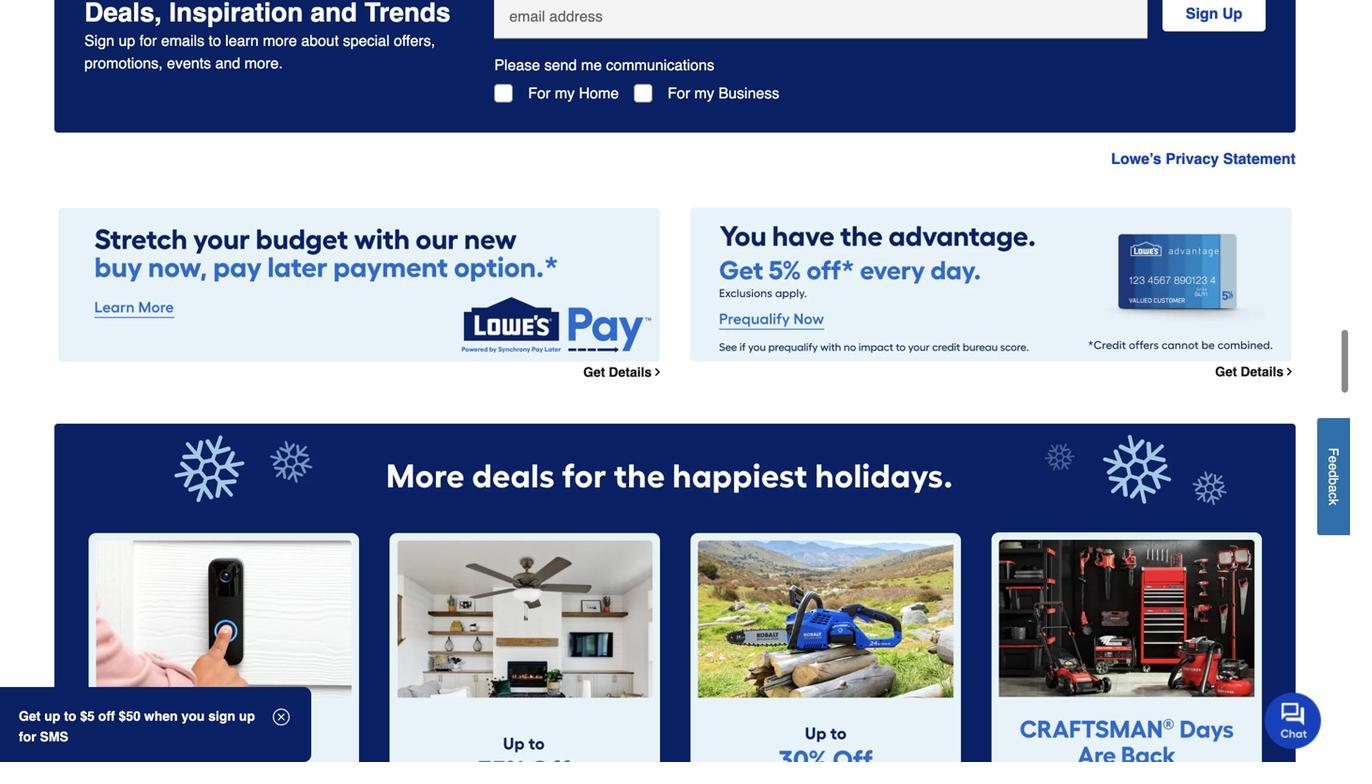 Task type: describe. For each thing, give the bounding box(es) containing it.
for for for my home
[[528, 85, 551, 102]]

more.
[[245, 55, 283, 72]]

sign
[[209, 709, 236, 724]]

please
[[495, 57, 541, 74]]

sign up button
[[1163, 0, 1267, 32]]

communications
[[606, 57, 715, 74]]

get up to $5 off $50 when you sign up for sms
[[19, 709, 255, 745]]

$5
[[80, 709, 95, 724]]

more
[[263, 32, 297, 49]]

for my business
[[668, 85, 780, 102]]

f e e d b a c k button
[[1318, 418, 1351, 536]]

lowe's pay. stretch your budget with our new buy now, pay later payment option. image
[[58, 208, 660, 362]]

chat invite button image
[[1266, 692, 1323, 750]]

for my home
[[528, 85, 619, 102]]

details for lowe's pay. stretch your budget with our new buy now, pay later payment option. image chevron right image
[[609, 365, 652, 380]]

get details button for you have the advantage. 5 percent off every day. exclusions apply. image
[[1216, 365, 1297, 380]]

d
[[1327, 471, 1342, 478]]

up to 35 percent off select lighting and ceiling fans. image
[[389, 533, 660, 763]]

a
[[1327, 485, 1342, 493]]

get details for you have the advantage. 5 percent off every day. exclusions apply. image's chevron right image
[[1216, 365, 1285, 380]]

more deals for the happiest holidays. image
[[54, 424, 1297, 514]]

b
[[1327, 478, 1342, 485]]

my for business
[[695, 85, 715, 102]]

home
[[579, 85, 619, 102]]

business
[[719, 85, 780, 102]]

up for sign
[[119, 32, 135, 49]]

lowe's privacy statement
[[1112, 150, 1297, 168]]

please send me communications
[[495, 57, 715, 74]]

when
[[144, 709, 178, 724]]

off
[[98, 709, 115, 724]]

up for get
[[44, 709, 60, 724]]

2 horizontal spatial up
[[239, 709, 255, 724]]

for inside sign up for emails to learn more about special offers, promotions, events and more.
[[140, 32, 157, 49]]

and
[[215, 55, 240, 72]]

sign up for emails to learn more about special offers, promotions, events and more.
[[84, 32, 435, 72]]

you have the advantage. 5 percent off every day. exclusions apply. image
[[691, 208, 1293, 362]]

me
[[581, 57, 602, 74]]

lowe's privacy statement link
[[1112, 150, 1297, 168]]

get details button for lowe's pay. stretch your budget with our new buy now, pay later payment option. image
[[584, 365, 664, 380]]

sign for sign up for emails to learn more about special offers, promotions, events and more.
[[84, 32, 114, 49]]



Task type: locate. For each thing, give the bounding box(es) containing it.
get details button
[[1216, 365, 1297, 380], [584, 365, 664, 380]]

0 horizontal spatial chevron right image
[[652, 367, 664, 379]]

to left $5
[[64, 709, 76, 724]]

offers,
[[394, 32, 435, 49]]

get for lowe's pay. stretch your budget with our new buy now, pay later payment option. image get details button
[[584, 365, 606, 380]]

emails
[[161, 32, 205, 49]]

for down the communications
[[668, 85, 691, 102]]

learn
[[225, 32, 259, 49]]

for for for my business
[[668, 85, 691, 102]]

up
[[119, 32, 135, 49], [44, 709, 60, 724], [239, 709, 255, 724]]

sign inside sign up for emails to learn more about special offers, promotions, events and more.
[[84, 32, 114, 49]]

1 horizontal spatial up
[[119, 32, 135, 49]]

e
[[1327, 456, 1342, 463], [1327, 463, 1342, 471]]

chevron right image for you have the advantage. 5 percent off every day. exclusions apply. image
[[1285, 366, 1297, 378]]

0 horizontal spatial for
[[19, 730, 36, 745]]

special
[[343, 32, 390, 49]]

0 vertical spatial sign
[[1187, 5, 1219, 22]]

my
[[555, 85, 575, 102], [695, 85, 715, 102]]

sign
[[1187, 5, 1219, 22], [84, 32, 114, 49]]

1 my from the left
[[555, 85, 575, 102]]

0 vertical spatial to
[[209, 32, 221, 49]]

chevron right image for lowe's pay. stretch your budget with our new buy now, pay later payment option. image
[[652, 367, 664, 379]]

1 horizontal spatial for
[[668, 85, 691, 102]]

1 horizontal spatial for
[[140, 32, 157, 49]]

2 chevron right image from the left
[[652, 367, 664, 379]]

0 horizontal spatial up
[[44, 709, 60, 724]]

emailAddress text field
[[502, 0, 1141, 28]]

0 horizontal spatial sign
[[84, 32, 114, 49]]

0 horizontal spatial get details
[[584, 365, 652, 380]]

sms
[[40, 730, 68, 745]]

1 horizontal spatial to
[[209, 32, 221, 49]]

1 horizontal spatial my
[[695, 85, 715, 102]]

1 horizontal spatial get details button
[[1216, 365, 1297, 380]]

2 for from the left
[[668, 85, 691, 102]]

1 chevron right image from the left
[[1285, 366, 1297, 378]]

0 horizontal spatial get details button
[[584, 365, 664, 380]]

my for home
[[555, 85, 575, 102]]

c
[[1327, 493, 1342, 499]]

0 horizontal spatial details
[[609, 365, 652, 380]]

0 horizontal spatial get
[[19, 709, 41, 724]]

up up sms
[[44, 709, 60, 724]]

to inside sign up for emails to learn more about special offers, promotions, events and more.
[[209, 32, 221, 49]]

1 vertical spatial sign
[[84, 32, 114, 49]]

2 horizontal spatial get
[[1216, 365, 1238, 380]]

up to 30 percent off select outdoor power equipment. image
[[691, 533, 962, 763]]

for inside get up to $5 off $50 when you sign up for sms
[[19, 730, 36, 745]]

1 horizontal spatial details
[[1242, 365, 1285, 380]]

1 e from the top
[[1327, 456, 1342, 463]]

for
[[528, 85, 551, 102], [668, 85, 691, 102]]

0 vertical spatial for
[[140, 32, 157, 49]]

sign left up
[[1187, 5, 1219, 22]]

lowe's
[[1112, 150, 1162, 168]]

details
[[1242, 365, 1285, 380], [609, 365, 652, 380]]

to up and
[[209, 32, 221, 49]]

for
[[140, 32, 157, 49], [19, 730, 36, 745]]

promotions,
[[84, 55, 163, 72]]

sign up
[[1187, 5, 1243, 22]]

to inside get up to $5 off $50 when you sign up for sms
[[64, 709, 76, 724]]

my left business
[[695, 85, 715, 102]]

up to 55 percent off select smart home products. image
[[88, 533, 359, 763]]

f e e d b a c k
[[1327, 448, 1342, 506]]

0 horizontal spatial for
[[528, 85, 551, 102]]

up up promotions,
[[119, 32, 135, 49]]

2 e from the top
[[1327, 463, 1342, 471]]

craftsman days are back. shop savings in store and online on select craftsman products. image
[[992, 533, 1263, 763]]

1 horizontal spatial get details
[[1216, 365, 1285, 380]]

sign for sign up
[[1187, 5, 1219, 22]]

about
[[301, 32, 339, 49]]

up inside sign up for emails to learn more about special offers, promotions, events and more.
[[119, 32, 135, 49]]

sign inside button
[[1187, 5, 1219, 22]]

1 horizontal spatial sign
[[1187, 5, 1219, 22]]

my down send
[[555, 85, 575, 102]]

0 horizontal spatial to
[[64, 709, 76, 724]]

e up d
[[1327, 456, 1342, 463]]

1 horizontal spatial get
[[584, 365, 606, 380]]

events
[[167, 55, 211, 72]]

up right sign
[[239, 709, 255, 724]]

1 for from the left
[[528, 85, 551, 102]]

get details
[[1216, 365, 1285, 380], [584, 365, 652, 380]]

2 my from the left
[[695, 85, 715, 102]]

1 vertical spatial for
[[19, 730, 36, 745]]

1 horizontal spatial chevron right image
[[1285, 366, 1297, 378]]

send
[[545, 57, 577, 74]]

privacy
[[1166, 150, 1220, 168]]

to
[[209, 32, 221, 49], [64, 709, 76, 724]]

you
[[182, 709, 205, 724]]

for down send
[[528, 85, 551, 102]]

f
[[1327, 448, 1342, 456]]

$50
[[119, 709, 141, 724]]

for left sms
[[19, 730, 36, 745]]

e up the b
[[1327, 463, 1342, 471]]

sign up promotions,
[[84, 32, 114, 49]]

get details for lowe's pay. stretch your budget with our new buy now, pay later payment option. image chevron right image
[[584, 365, 652, 380]]

get for get details button related to you have the advantage. 5 percent off every day. exclusions apply. image
[[1216, 365, 1238, 380]]

1 vertical spatial to
[[64, 709, 76, 724]]

up
[[1223, 5, 1243, 22]]

statement
[[1224, 150, 1297, 168]]

details for you have the advantage. 5 percent off every day. exclusions apply. image's chevron right image
[[1242, 365, 1285, 380]]

chevron right image
[[1285, 366, 1297, 378], [652, 367, 664, 379]]

for up promotions,
[[140, 32, 157, 49]]

get inside get up to $5 off $50 when you sign up for sms
[[19, 709, 41, 724]]

k
[[1327, 499, 1342, 506]]

get
[[1216, 365, 1238, 380], [584, 365, 606, 380], [19, 709, 41, 724]]

0 horizontal spatial my
[[555, 85, 575, 102]]



Task type: vqa. For each thing, say whether or not it's contained in the screenshot.
Patio on the bottom left
no



